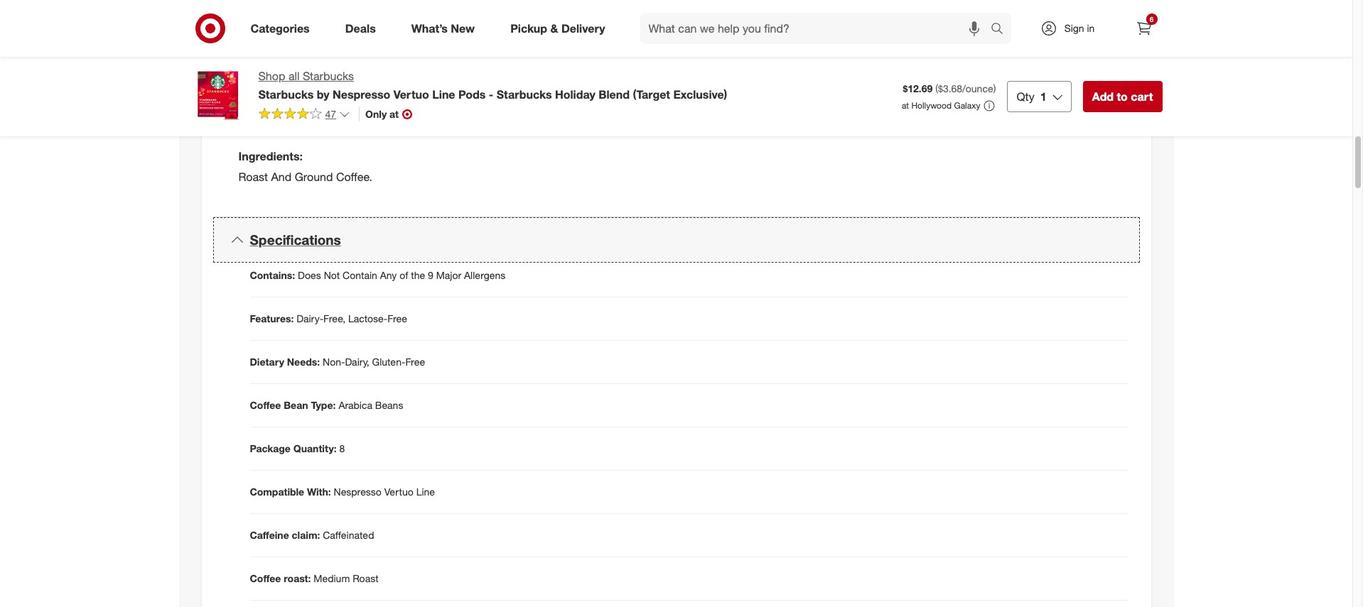 Task type: locate. For each thing, give the bounding box(es) containing it.
2 vertical spatial and
[[271, 170, 292, 184]]

the
[[406, 19, 420, 31], [300, 53, 314, 65], [411, 269, 425, 282]]

free
[[388, 313, 407, 325], [405, 356, 425, 368]]

6 link
[[1128, 13, 1160, 44]]

nespresso
[[394, 5, 442, 17], [423, 19, 471, 31], [523, 39, 571, 51], [333, 87, 391, 102], [334, 486, 382, 498]]

1 vertical spatial by
[[317, 87, 330, 102]]

qty
[[1017, 90, 1035, 104]]

1 coffee from the top
[[250, 400, 281, 412]]

vertuo inside recyclable: starbucks by nespresso for vertuo coffee pods are made from aluminum and are fully recyclable through the nespresso recycling program
[[459, 5, 488, 17]]

label
[[250, 113, 285, 129]]

specifications button
[[213, 218, 1140, 263]]

only at
[[365, 108, 399, 120]]

0 vertical spatial by
[[380, 5, 391, 17]]

to
[[1117, 90, 1128, 104]]

0 vertical spatial line
[[432, 87, 455, 102]]

&
[[551, 21, 558, 35]]

0 vertical spatial for
[[445, 5, 456, 17]]

free,
[[323, 313, 345, 325]]

ground
[[295, 170, 333, 184]]

at right 'only'
[[390, 108, 399, 120]]

line inside shop all starbucks starbucks by nespresso vertuo line pods - starbucks holiday blend (target exclusive)
[[432, 87, 455, 102]]

claim:
[[292, 530, 320, 542]]

2 coffee from the top
[[250, 573, 281, 585]]

and
[[264, 19, 281, 31], [515, 53, 531, 65], [271, 170, 292, 184]]

1 horizontal spatial for
[[508, 39, 520, 51]]

line
[[432, 87, 455, 102], [416, 486, 435, 498]]

from
[[592, 5, 612, 17]]

contain
[[343, 269, 377, 282]]

starbucks up the deals in the left of the page
[[333, 5, 378, 17]]

coffee left bean
[[250, 400, 281, 412]]

machines
[[605, 39, 648, 51]]

coffee up recycling
[[491, 5, 519, 17]]

are up &
[[547, 5, 561, 17]]

roast
[[238, 170, 268, 184]]

contains: does not contain any of the 9 major allergens
[[250, 269, 506, 282]]

0 horizontal spatial at
[[390, 108, 399, 120]]

1 vertical spatial the
[[300, 53, 314, 65]]

1 vertical spatial coffee
[[419, 53, 447, 65]]

arabica
[[339, 400, 372, 412]]

free right dairy,
[[405, 356, 425, 368]]

starbucks
[[333, 5, 378, 17], [418, 39, 463, 51], [372, 53, 416, 65], [303, 69, 354, 83], [258, 87, 314, 102], [497, 87, 552, 102]]

at
[[369, 39, 380, 51]]

/ounce
[[963, 83, 993, 95]]

0 vertical spatial the
[[406, 19, 420, 31]]

1 horizontal spatial by
[[380, 5, 391, 17]]

0 vertical spatial coffee
[[491, 5, 519, 17]]

and down recyclable: on the left of the page
[[264, 19, 281, 31]]

by inside recyclable: starbucks by nespresso for vertuo coffee pods are made from aluminum and are fully recyclable through the nespresso recycling program
[[380, 5, 391, 17]]

vertuo inside shop all starbucks starbucks by nespresso vertuo line pods - starbucks holiday blend (target exclusive)
[[394, 87, 429, 102]]

nespresso inside shop all starbucks starbucks by nespresso vertuo line pods - starbucks holiday blend (target exclusive)
[[333, 87, 391, 102]]

0 horizontal spatial coffee
[[419, 53, 447, 65]]

package
[[250, 443, 291, 455]]

1 horizontal spatial at
[[902, 100, 909, 111]]

recycling
[[474, 19, 514, 31]]

1 horizontal spatial are
[[547, 5, 561, 17]]

1 vertical spatial and
[[515, 53, 531, 65]]

delivery
[[561, 21, 605, 35]]

deals link
[[333, 13, 394, 44]]

coffee.
[[336, 170, 372, 184]]

47
[[325, 108, 336, 120]]

what's new
[[411, 21, 475, 35]]

of
[[400, 269, 408, 282]]

vertuo
[[459, 5, 488, 17], [573, 39, 603, 51], [394, 87, 429, 102], [384, 486, 414, 498]]

1 vertical spatial coffee
[[250, 573, 281, 585]]

1 vertical spatial line
[[416, 486, 435, 498]]

for up what's new
[[445, 5, 456, 17]]

by up 47
[[317, 87, 330, 102]]

specifications
[[250, 232, 341, 248]]

quality
[[325, 39, 366, 51]]

and left love
[[515, 53, 531, 65]]

ingredients: roast and ground coffee.
[[238, 149, 372, 184]]

coffee left 'roast:'
[[250, 573, 281, 585]]

what's new link
[[399, 13, 493, 44]]

What can we help you find? suggestions appear below search field
[[640, 13, 994, 44]]

0 horizontal spatial for
[[445, 5, 456, 17]]

1 horizontal spatial coffee
[[491, 5, 519, 17]]

starbucks right the -
[[497, 87, 552, 102]]

hollywood
[[912, 100, 952, 111]]

are
[[547, 5, 561, 17], [284, 19, 298, 31]]

nespresso inside starbucks quality at home: starbucks capsules for nespresso vertuo machines contain the high-quality starbucks coffee that you know and love
[[523, 39, 571, 51]]

)
[[993, 83, 996, 95]]

you
[[469, 53, 486, 65]]

1 vertical spatial are
[[284, 19, 298, 31]]

coffee inside starbucks quality at home: starbucks capsules for nespresso vertuo machines contain the high-quality starbucks coffee that you know and love
[[419, 53, 447, 65]]

free down of
[[388, 313, 407, 325]]

are down recyclable: on the left of the page
[[284, 19, 298, 31]]

1 vertical spatial free
[[405, 356, 425, 368]]

starbucks down all
[[258, 87, 314, 102]]

search
[[984, 22, 1018, 37]]

roast:
[[284, 573, 311, 585]]

the left 9
[[411, 269, 425, 282]]

-
[[489, 87, 494, 102]]

0 horizontal spatial by
[[317, 87, 330, 102]]

any
[[380, 269, 397, 282]]

deals
[[345, 21, 376, 35]]

categories
[[251, 21, 310, 35]]

not
[[324, 269, 340, 282]]

pods
[[458, 87, 486, 102]]

at
[[902, 100, 909, 111], [390, 108, 399, 120]]

contains:
[[250, 269, 295, 282]]

and down ingredients:
[[271, 170, 292, 184]]

for inside starbucks quality at home: starbucks capsules for nespresso vertuo machines contain the high-quality starbucks coffee that you know and love
[[508, 39, 520, 51]]

info
[[289, 113, 313, 129]]

6
[[1150, 15, 1154, 23]]

at down $12.69
[[902, 100, 909, 111]]

for
[[445, 5, 456, 17], [508, 39, 520, 51]]

sign
[[1065, 22, 1084, 34]]

by
[[380, 5, 391, 17], [317, 87, 330, 102]]

at hollywood galaxy
[[902, 100, 980, 111]]

ingredients:
[[238, 149, 303, 164]]

qty 1
[[1017, 90, 1047, 104]]

by up through
[[380, 5, 391, 17]]

0 vertical spatial coffee
[[250, 400, 281, 412]]

the up home:
[[406, 19, 420, 31]]

$12.69 ( $3.68 /ounce )
[[903, 83, 996, 95]]

starbucks down high-
[[303, 69, 354, 83]]

1 vertical spatial for
[[508, 39, 520, 51]]

0 vertical spatial and
[[264, 19, 281, 31]]

for up know
[[508, 39, 520, 51]]

the down starbucks
[[300, 53, 314, 65]]

coffee left that
[[419, 53, 447, 65]]

that
[[450, 53, 467, 65]]

and inside recyclable: starbucks by nespresso for vertuo coffee pods are made from aluminum and are fully recyclable through the nespresso recycling program
[[264, 19, 281, 31]]

add
[[1092, 90, 1114, 104]]

coffee bean type: arabica beans
[[250, 400, 403, 412]]



Task type: describe. For each thing, give the bounding box(es) containing it.
compatible
[[250, 486, 304, 498]]

the inside recyclable: starbucks by nespresso for vertuo coffee pods are made from aluminum and are fully recyclable through the nespresso recycling program
[[406, 19, 420, 31]]

with:
[[307, 486, 331, 498]]

lactose-
[[348, 313, 388, 325]]

new
[[451, 21, 475, 35]]

0 vertical spatial are
[[547, 5, 561, 17]]

does
[[298, 269, 321, 282]]

0 horizontal spatial are
[[284, 19, 298, 31]]

coffee for coffee roast: medium roast
[[250, 573, 281, 585]]

label info button
[[213, 98, 1140, 144]]

pickup
[[510, 21, 547, 35]]

aluminum
[[615, 5, 658, 17]]

sign in
[[1065, 22, 1095, 34]]

know
[[488, 53, 512, 65]]

quality
[[339, 53, 369, 65]]

high-
[[317, 53, 339, 65]]

(target
[[633, 87, 670, 102]]

coffee roast: medium roast
[[250, 573, 379, 585]]

beans
[[375, 400, 403, 412]]

starbucks
[[264, 39, 322, 51]]

starbucks inside recyclable: starbucks by nespresso for vertuo coffee pods are made from aluminum and are fully recyclable through the nespresso recycling program
[[333, 5, 378, 17]]

features:
[[250, 313, 294, 325]]

47 link
[[258, 107, 350, 124]]

gluten-
[[372, 356, 405, 368]]

medium
[[314, 573, 350, 585]]

features: dairy-free, lactose-free
[[250, 313, 407, 325]]

type:
[[311, 400, 336, 412]]

for inside recyclable: starbucks by nespresso for vertuo coffee pods are made from aluminum and are fully recyclable through the nespresso recycling program
[[445, 5, 456, 17]]

1
[[1040, 90, 1047, 104]]

in
[[1087, 22, 1095, 34]]

caffeine claim: caffeinated
[[250, 530, 374, 542]]

needs:
[[287, 356, 320, 368]]

capsules
[[466, 39, 505, 51]]

sign in link
[[1028, 13, 1117, 44]]

2 vertical spatial the
[[411, 269, 425, 282]]

caffeinated
[[323, 530, 374, 542]]

(
[[936, 83, 938, 95]]

roast
[[353, 573, 379, 585]]

bean
[[284, 400, 308, 412]]

$3.68
[[938, 83, 963, 95]]

cart
[[1131, 90, 1153, 104]]

all
[[288, 69, 300, 83]]

dairy-
[[297, 313, 323, 325]]

compatible with: nespresso vertuo line
[[250, 486, 435, 498]]

pickup & delivery link
[[498, 13, 623, 44]]

holiday
[[555, 87, 596, 102]]

coffee for coffee bean type: arabica beans
[[250, 400, 281, 412]]

contain
[[264, 53, 297, 65]]

label info
[[250, 113, 313, 129]]

what's
[[411, 21, 448, 35]]

0 vertical spatial free
[[388, 313, 407, 325]]

dairy,
[[345, 356, 369, 368]]

dietary
[[250, 356, 284, 368]]

recyclable:
[[264, 5, 330, 17]]

dietary needs: non-dairy, gluten-free
[[250, 356, 425, 368]]

8
[[339, 443, 345, 455]]

by inside shop all starbucks starbucks by nespresso vertuo line pods - starbucks holiday blend (target exclusive)
[[317, 87, 330, 102]]

coffee inside recyclable: starbucks by nespresso for vertuo coffee pods are made from aluminum and are fully recyclable through the nespresso recycling program
[[491, 5, 519, 17]]

and inside starbucks quality at home: starbucks capsules for nespresso vertuo machines contain the high-quality starbucks coffee that you know and love
[[515, 53, 531, 65]]

blend
[[599, 87, 630, 102]]

and inside ingredients: roast and ground coffee.
[[271, 170, 292, 184]]

pods
[[522, 5, 544, 17]]

starbucks down what's new
[[418, 39, 463, 51]]

major
[[436, 269, 461, 282]]

made
[[564, 5, 589, 17]]

through
[[369, 19, 404, 31]]

home:
[[383, 39, 415, 51]]

vertuo inside starbucks quality at home: starbucks capsules for nespresso vertuo machines contain the high-quality starbucks coffee that you know and love
[[573, 39, 603, 51]]

add to cart
[[1092, 90, 1153, 104]]

image of starbucks by nespresso vertuo line pods - starbucks holiday blend (target exclusive) image
[[190, 68, 247, 125]]

search button
[[984, 13, 1018, 47]]

starbucks quality at home: starbucks capsules for nespresso vertuo machines contain the high-quality starbucks coffee that you know and love
[[264, 39, 648, 65]]

allergens
[[464, 269, 506, 282]]

only
[[365, 108, 387, 120]]

the inside starbucks quality at home: starbucks capsules for nespresso vertuo machines contain the high-quality starbucks coffee that you know and love
[[300, 53, 314, 65]]

starbucks down home:
[[372, 53, 416, 65]]

$12.69
[[903, 83, 933, 95]]

quantity:
[[293, 443, 337, 455]]

exclusive)
[[673, 87, 727, 102]]

package quantity: 8
[[250, 443, 345, 455]]

fully
[[300, 19, 318, 31]]

recyclable: starbucks by nespresso for vertuo coffee pods are made from aluminum and are fully recyclable through the nespresso recycling program
[[264, 5, 658, 31]]

galaxy
[[954, 100, 980, 111]]



Task type: vqa. For each thing, say whether or not it's contained in the screenshot.
holidays.
no



